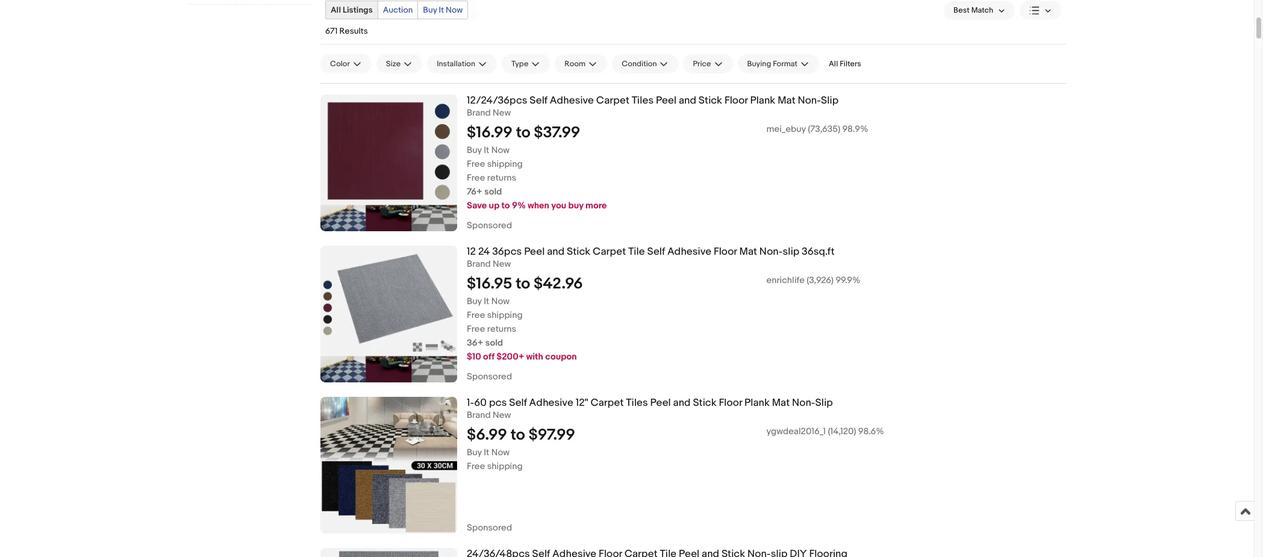 Task type: locate. For each thing, give the bounding box(es) containing it.
size
[[386, 59, 401, 69]]

sold inside $16.95 to $42.96 buy it now free shipping free returns 36+ sold $10 off $200+ with coupon
[[485, 337, 503, 349]]

$16.95 to $42.96 buy it now free shipping free returns 36+ sold $10 off $200+ with coupon
[[467, 275, 583, 363]]

self
[[530, 95, 548, 107], [647, 246, 665, 258], [509, 397, 527, 409]]

now down '$6.99'
[[491, 447, 510, 458]]

0 vertical spatial tiles
[[632, 95, 654, 107]]

1-60 pcs self adhesive 12" carpet tiles peel and stick floor plank mat non-slip brand new
[[467, 397, 833, 421]]

peel
[[656, 95, 677, 107], [524, 246, 545, 258], [650, 397, 671, 409]]

buy inside $6.99 to $97.99 buy it now free shipping
[[467, 447, 482, 458]]

0 vertical spatial returns
[[487, 172, 516, 184]]

up
[[489, 200, 500, 211]]

0 vertical spatial shipping
[[487, 158, 523, 170]]

2 new from the top
[[493, 258, 511, 270]]

plank up ygwdeal2016_1
[[745, 397, 770, 409]]

1 vertical spatial plank
[[745, 397, 770, 409]]

it right auction
[[439, 5, 444, 15]]

tiles
[[632, 95, 654, 107], [626, 397, 648, 409]]

peel inside 12/24/36pcs self adhesive carpet tiles peel and stick floor plank mat non-slip brand new
[[656, 95, 677, 107]]

to right '$6.99'
[[511, 426, 525, 444]]

sold inside $16.99 to $37.99 buy it now free shipping free returns 76+ sold save up to 9% when you buy more
[[484, 186, 502, 197]]

1 free from the top
[[467, 158, 485, 170]]

2 vertical spatial mat
[[772, 397, 790, 409]]

2 vertical spatial shipping
[[487, 461, 523, 472]]

2 sponsored from the top
[[467, 371, 512, 383]]

36pcs
[[492, 246, 522, 258]]

shipping down $16.95
[[487, 310, 523, 321]]

and inside 12 24 36pcs peel and stick carpet tile self adhesive floor mat non-slip 36sq.ft brand new
[[547, 246, 565, 258]]

filters
[[840, 59, 861, 69]]

self inside 1-60 pcs self adhesive 12" carpet tiles peel and stick floor plank mat non-slip brand new
[[509, 397, 527, 409]]

buy it now
[[423, 5, 463, 15]]

mat inside 12/24/36pcs self adhesive carpet tiles peel and stick floor plank mat non-slip brand new
[[778, 95, 796, 107]]

1 vertical spatial returns
[[487, 323, 516, 335]]

2 vertical spatial adhesive
[[529, 397, 573, 409]]

color
[[330, 59, 350, 69]]

1 vertical spatial sponsored
[[467, 371, 512, 383]]

12 24 36pcs peel and stick carpet tile self adhesive floor mat non-slip 36sq.ft brand new
[[467, 246, 835, 270]]

to right up
[[502, 200, 510, 211]]

carpet
[[596, 95, 629, 107], [593, 246, 626, 258], [591, 397, 624, 409]]

now for $16.99
[[491, 144, 510, 156]]

98.9%
[[842, 123, 868, 135]]

to inside $6.99 to $97.99 buy it now free shipping
[[511, 426, 525, 444]]

0 vertical spatial all
[[331, 5, 341, 15]]

1 vertical spatial floor
[[714, 246, 737, 258]]

1 vertical spatial adhesive
[[667, 246, 712, 258]]

mat
[[778, 95, 796, 107], [739, 246, 757, 258], [772, 397, 790, 409]]

shipping for $16.99
[[487, 158, 523, 170]]

returns for $16.99
[[487, 172, 516, 184]]

free
[[467, 158, 485, 170], [467, 172, 485, 184], [467, 310, 485, 321], [467, 323, 485, 335], [467, 461, 485, 472]]

$6.99 to $97.99 buy it now free shipping
[[467, 426, 575, 472]]

mat up mei_ebuy
[[778, 95, 796, 107]]

adhesive right tile
[[667, 246, 712, 258]]

carpet right 12"
[[591, 397, 624, 409]]

24
[[478, 246, 490, 258]]

mat inside 1-60 pcs self adhesive 12" carpet tiles peel and stick floor plank mat non-slip brand new
[[772, 397, 790, 409]]

to right the $16.99
[[516, 123, 530, 142]]

buy
[[423, 5, 437, 15], [467, 144, 482, 156], [467, 296, 482, 307], [467, 447, 482, 458]]

2 brand from the top
[[467, 258, 491, 270]]

1 vertical spatial and
[[547, 246, 565, 258]]

it down $16.95
[[484, 296, 489, 307]]

buy down the $16.99
[[467, 144, 482, 156]]

plank
[[750, 95, 775, 107], [745, 397, 770, 409]]

pcs
[[489, 397, 507, 409]]

slip
[[821, 95, 839, 107], [815, 397, 833, 409]]

brand
[[467, 107, 491, 119], [467, 258, 491, 270], [467, 410, 491, 421]]

adhesive up $37.99
[[550, 95, 594, 107]]

auction
[[383, 5, 413, 15]]

1 vertical spatial stick
[[567, 246, 591, 258]]

2 vertical spatial sponsored
[[467, 522, 512, 534]]

0 vertical spatial peel
[[656, 95, 677, 107]]

3 free from the top
[[467, 310, 485, 321]]

size button
[[376, 54, 422, 73]]

all inside button
[[829, 59, 838, 69]]

carpet for $42.96
[[593, 246, 626, 258]]

floor
[[725, 95, 748, 107], [714, 246, 737, 258], [719, 397, 742, 409]]

carpet inside 12 24 36pcs peel and stick carpet tile self adhesive floor mat non-slip 36sq.ft brand new
[[593, 246, 626, 258]]

off
[[483, 351, 495, 363]]

now inside buy it now link
[[446, 5, 463, 15]]

1 horizontal spatial self
[[530, 95, 548, 107]]

3 new from the top
[[493, 410, 511, 421]]

now down the $16.99
[[491, 144, 510, 156]]

1 vertical spatial peel
[[524, 246, 545, 258]]

0 vertical spatial sold
[[484, 186, 502, 197]]

shipping down the $16.99
[[487, 158, 523, 170]]

3 shipping from the top
[[487, 461, 523, 472]]

non- up mei_ebuy (73,635) 98.9%
[[798, 95, 821, 107]]

shipping inside $16.95 to $42.96 buy it now free shipping free returns 36+ sold $10 off $200+ with coupon
[[487, 310, 523, 321]]

2 returns from the top
[[487, 323, 516, 335]]

room button
[[555, 54, 607, 73]]

2 shipping from the top
[[487, 310, 523, 321]]

buy down $16.95
[[467, 296, 482, 307]]

it inside $16.99 to $37.99 buy it now free shipping free returns 76+ sold save up to 9% when you buy more
[[484, 144, 489, 156]]

slip up ygwdeal2016_1 (14,120) 98.6%
[[815, 397, 833, 409]]

sponsored for $16.99
[[467, 220, 512, 231]]

sold up up
[[484, 186, 502, 197]]

plank inside 1-60 pcs self adhesive 12" carpet tiles peel and stick floor plank mat non-slip brand new
[[745, 397, 770, 409]]

now down $16.95
[[491, 296, 510, 307]]

shipping inside $16.99 to $37.99 buy it now free shipping free returns 76+ sold save up to 9% when you buy more
[[487, 158, 523, 170]]

2 vertical spatial floor
[[719, 397, 742, 409]]

0 vertical spatial mat
[[778, 95, 796, 107]]

$6.99
[[467, 426, 507, 444]]

0 vertical spatial new
[[493, 107, 511, 119]]

new down pcs
[[493, 410, 511, 421]]

shipping
[[487, 158, 523, 170], [487, 310, 523, 321], [487, 461, 523, 472]]

1 returns from the top
[[487, 172, 516, 184]]

0 vertical spatial carpet
[[596, 95, 629, 107]]

self up $37.99
[[530, 95, 548, 107]]

carpet inside 1-60 pcs self adhesive 12" carpet tiles peel and stick floor plank mat non-slip brand new
[[591, 397, 624, 409]]

buy inside $16.99 to $37.99 buy it now free shipping free returns 76+ sold save up to 9% when you buy more
[[467, 144, 482, 156]]

free inside $6.99 to $97.99 buy it now free shipping
[[467, 461, 485, 472]]

it down the $16.99
[[484, 144, 489, 156]]

free for $16.95
[[467, 310, 485, 321]]

0 vertical spatial plank
[[750, 95, 775, 107]]

returns
[[487, 172, 516, 184], [487, 323, 516, 335]]

671 results
[[325, 26, 368, 36]]

buy
[[568, 200, 584, 211]]

brand inside 12/24/36pcs self adhesive carpet tiles peel and stick floor plank mat non-slip brand new
[[467, 107, 491, 119]]

buying format button
[[738, 54, 819, 73]]

and inside 12/24/36pcs self adhesive carpet tiles peel and stick floor plank mat non-slip brand new
[[679, 95, 696, 107]]

1 vertical spatial self
[[647, 246, 665, 258]]

more
[[586, 200, 607, 211]]

now inside $6.99 to $97.99 buy it now free shipping
[[491, 447, 510, 458]]

5 free from the top
[[467, 461, 485, 472]]

adhesive inside 12/24/36pcs self adhesive carpet tiles peel and stick floor plank mat non-slip brand new
[[550, 95, 594, 107]]

tiles right 12"
[[626, 397, 648, 409]]

sold for $16.99
[[484, 186, 502, 197]]

1 horizontal spatial all
[[829, 59, 838, 69]]

shipping down '$6.99'
[[487, 461, 523, 472]]

2 vertical spatial brand
[[467, 410, 491, 421]]

0 vertical spatial stick
[[699, 95, 722, 107]]

all listings link
[[326, 1, 378, 19]]

self right pcs
[[509, 397, 527, 409]]

all filters button
[[824, 54, 866, 73]]

2 vertical spatial stick
[[693, 397, 717, 409]]

sold up off
[[485, 337, 503, 349]]

0 vertical spatial and
[[679, 95, 696, 107]]

tile
[[628, 246, 645, 258]]

non- up enrichlife
[[760, 246, 783, 258]]

buy inside $16.95 to $42.96 buy it now free shipping free returns 36+ sold $10 off $200+ with coupon
[[467, 296, 482, 307]]

returns up up
[[487, 172, 516, 184]]

buy for $6.99
[[467, 447, 482, 458]]

1 sponsored from the top
[[467, 220, 512, 231]]

2 horizontal spatial self
[[647, 246, 665, 258]]

buy it now link
[[418, 1, 468, 19]]

mat inside 12 24 36pcs peel and stick carpet tile self adhesive floor mat non-slip 36sq.ft brand new
[[739, 246, 757, 258]]

1 vertical spatial shipping
[[487, 310, 523, 321]]

0 vertical spatial non-
[[798, 95, 821, 107]]

tiles down condition "dropdown button"
[[632, 95, 654, 107]]

it inside $16.95 to $42.96 buy it now free shipping free returns 36+ sold $10 off $200+ with coupon
[[484, 296, 489, 307]]

buy for $16.95
[[467, 296, 482, 307]]

1 vertical spatial slip
[[815, 397, 833, 409]]

2 vertical spatial peel
[[650, 397, 671, 409]]

slip up (73,635)
[[821, 95, 839, 107]]

stick
[[699, 95, 722, 107], [567, 246, 591, 258], [693, 397, 717, 409]]

plank up mei_ebuy
[[750, 95, 775, 107]]

mei_ebuy (73,635) 98.9%
[[767, 123, 868, 135]]

3 brand from the top
[[467, 410, 491, 421]]

self inside 12 24 36pcs peel and stick carpet tile self adhesive floor mat non-slip 36sq.ft brand new
[[647, 246, 665, 258]]

1 new from the top
[[493, 107, 511, 119]]

slip inside 1-60 pcs self adhesive 12" carpet tiles peel and stick floor plank mat non-slip brand new
[[815, 397, 833, 409]]

now for $16.95
[[491, 296, 510, 307]]

to inside $16.95 to $42.96 buy it now free shipping free returns 36+ sold $10 off $200+ with coupon
[[516, 275, 530, 293]]

1 shipping from the top
[[487, 158, 523, 170]]

shipping for $16.95
[[487, 310, 523, 321]]

mat up ygwdeal2016_1
[[772, 397, 790, 409]]

12 24 36pcs peel and stick carpet tile self adhesive floor mat non-slip 36sq.ft link
[[467, 246, 1066, 258]]

1 vertical spatial carpet
[[593, 246, 626, 258]]

adhesive left 12"
[[529, 397, 573, 409]]

non- inside 12 24 36pcs peel and stick carpet tile self adhesive floor mat non-slip 36sq.ft brand new
[[760, 246, 783, 258]]

0 horizontal spatial self
[[509, 397, 527, 409]]

all left filters
[[829, 59, 838, 69]]

mei_ebuy
[[767, 123, 806, 135]]

brand down 60
[[467, 410, 491, 421]]

1 vertical spatial sold
[[485, 337, 503, 349]]

0 horizontal spatial all
[[331, 5, 341, 15]]

1 brand from the top
[[467, 107, 491, 119]]

and
[[679, 95, 696, 107], [547, 246, 565, 258], [673, 397, 691, 409]]

it
[[439, 5, 444, 15], [484, 144, 489, 156], [484, 296, 489, 307], [484, 447, 489, 458]]

match
[[971, 5, 993, 15]]

new down 36pcs
[[493, 258, 511, 270]]

all up the 671
[[331, 5, 341, 15]]

stick inside 1-60 pcs self adhesive 12" carpet tiles peel and stick floor plank mat non-slip brand new
[[693, 397, 717, 409]]

self right tile
[[647, 246, 665, 258]]

2 vertical spatial and
[[673, 397, 691, 409]]

2 vertical spatial new
[[493, 410, 511, 421]]

0 vertical spatial adhesive
[[550, 95, 594, 107]]

1 vertical spatial mat
[[739, 246, 757, 258]]

buy for $16.99
[[467, 144, 482, 156]]

floor inside 1-60 pcs self adhesive 12" carpet tiles peel and stick floor plank mat non-slip brand new
[[719, 397, 742, 409]]

new down 12/24/36pcs
[[493, 107, 511, 119]]

now up the installation
[[446, 5, 463, 15]]

3 sponsored from the top
[[467, 522, 512, 534]]

buy down '$6.99'
[[467, 447, 482, 458]]

1 vertical spatial brand
[[467, 258, 491, 270]]

brand down 12/24/36pcs
[[467, 107, 491, 119]]

0 vertical spatial slip
[[821, 95, 839, 107]]

1 vertical spatial tiles
[[626, 397, 648, 409]]

2 vertical spatial carpet
[[591, 397, 624, 409]]

0 vertical spatial sponsored
[[467, 220, 512, 231]]

format
[[773, 59, 798, 69]]

carpet down condition at the top of the page
[[596, 95, 629, 107]]

adhesive
[[550, 95, 594, 107], [667, 246, 712, 258], [529, 397, 573, 409]]

results
[[340, 26, 368, 36]]

sponsored
[[467, 220, 512, 231], [467, 371, 512, 383], [467, 522, 512, 534]]

2 vertical spatial non-
[[792, 397, 815, 409]]

it down '$6.99'
[[484, 447, 489, 458]]

brand inside 1-60 pcs self adhesive 12" carpet tiles peel and stick floor plank mat non-slip brand new
[[467, 410, 491, 421]]

0 vertical spatial floor
[[725, 95, 748, 107]]

0 vertical spatial brand
[[467, 107, 491, 119]]

1 vertical spatial non-
[[760, 246, 783, 258]]

auction link
[[378, 1, 418, 19]]

0 vertical spatial self
[[530, 95, 548, 107]]

to
[[516, 123, 530, 142], [502, 200, 510, 211], [516, 275, 530, 293], [511, 426, 525, 444]]

enrichlife
[[767, 275, 805, 286]]

brand down 24 at the top of page
[[467, 258, 491, 270]]

carpet left tile
[[593, 246, 626, 258]]

mat left slip
[[739, 246, 757, 258]]

1 vertical spatial all
[[829, 59, 838, 69]]

save
[[467, 200, 487, 211]]

returns inside $16.99 to $37.99 buy it now free shipping free returns 76+ sold save up to 9% when you buy more
[[487, 172, 516, 184]]

returns up $200+
[[487, 323, 516, 335]]

non-
[[798, 95, 821, 107], [760, 246, 783, 258], [792, 397, 815, 409]]

listings
[[343, 5, 373, 15]]

buying format
[[747, 59, 798, 69]]

now inside $16.95 to $42.96 buy it now free shipping free returns 36+ sold $10 off $200+ with coupon
[[491, 296, 510, 307]]

it inside $6.99 to $97.99 buy it now free shipping
[[484, 447, 489, 458]]

1 vertical spatial new
[[493, 258, 511, 270]]

installation
[[437, 59, 475, 69]]

(3,926)
[[807, 275, 834, 286]]

to right $16.95
[[516, 275, 530, 293]]

now inside $16.99 to $37.99 buy it now free shipping free returns 76+ sold save up to 9% when you buy more
[[491, 144, 510, 156]]

2 vertical spatial self
[[509, 397, 527, 409]]

free for $16.99
[[467, 158, 485, 170]]

non- up ygwdeal2016_1
[[792, 397, 815, 409]]

all listings
[[331, 5, 373, 15]]

returns inside $16.95 to $42.96 buy it now free shipping free returns 36+ sold $10 off $200+ with coupon
[[487, 323, 516, 335]]

new inside 1-60 pcs self adhesive 12" carpet tiles peel and stick floor plank mat non-slip brand new
[[493, 410, 511, 421]]



Task type: vqa. For each thing, say whether or not it's contained in the screenshot.
'Buying Format'
yes



Task type: describe. For each thing, give the bounding box(es) containing it.
$42.96
[[534, 275, 583, 293]]

enrichlife (3,926) 99.9%
[[767, 275, 861, 286]]

when
[[528, 200, 549, 211]]

floor inside 12/24/36pcs self adhesive carpet tiles peel and stick floor plank mat non-slip brand new
[[725, 95, 748, 107]]

ygwdeal2016_1
[[767, 426, 826, 437]]

type button
[[502, 54, 550, 73]]

returns for $16.95
[[487, 323, 516, 335]]

non- inside 12/24/36pcs self adhesive carpet tiles peel and stick floor plank mat non-slip brand new
[[798, 95, 821, 107]]

671
[[325, 26, 338, 36]]

price button
[[683, 54, 733, 73]]

(14,120)
[[828, 426, 856, 437]]

ygwdeal2016_1 (14,120) 98.6%
[[767, 426, 884, 437]]

(73,635)
[[808, 123, 840, 135]]

floor inside 12 24 36pcs peel and stick carpet tile self adhesive floor mat non-slip 36sq.ft brand new
[[714, 246, 737, 258]]

you
[[551, 200, 566, 211]]

buy right auction
[[423, 5, 437, 15]]

new inside 12/24/36pcs self adhesive carpet tiles peel and stick floor plank mat non-slip brand new
[[493, 107, 511, 119]]

and inside 1-60 pcs self adhesive 12" carpet tiles peel and stick floor plank mat non-slip brand new
[[673, 397, 691, 409]]

1-
[[467, 397, 474, 409]]

1-60 pcs self adhesive 12" carpet tiles peel and stick floor plank mat non-slip link
[[467, 397, 1066, 410]]

$16.95
[[467, 275, 512, 293]]

slip
[[783, 246, 800, 258]]

peel inside 1-60 pcs self adhesive 12" carpet tiles peel and stick floor plank mat non-slip brand new
[[650, 397, 671, 409]]

to for $16.99
[[516, 123, 530, 142]]

4 free from the top
[[467, 323, 485, 335]]

peel inside 12 24 36pcs peel and stick carpet tile self adhesive floor mat non-slip 36sq.ft brand new
[[524, 246, 545, 258]]

best
[[954, 5, 970, 15]]

1-60 pcs self adhesive 12" carpet tiles peel and stick floor plank mat non-slip image
[[320, 397, 457, 534]]

view: list view image
[[1030, 4, 1052, 17]]

all filters
[[829, 59, 861, 69]]

all for all filters
[[829, 59, 838, 69]]

room
[[565, 59, 586, 69]]

stick inside 12 24 36pcs peel and stick carpet tile self adhesive floor mat non-slip 36sq.ft brand new
[[567, 246, 591, 258]]

brand inside 12 24 36pcs peel and stick carpet tile self adhesive floor mat non-slip 36sq.ft brand new
[[467, 258, 491, 270]]

it for $16.95
[[484, 296, 489, 307]]

12/24/36pcs
[[467, 95, 527, 107]]

sponsored for $16.95
[[467, 371, 512, 383]]

60
[[474, 397, 487, 409]]

9%
[[512, 200, 526, 211]]

free for $6.99
[[467, 461, 485, 472]]

with
[[526, 351, 543, 363]]

best match
[[954, 5, 993, 15]]

12"
[[576, 397, 588, 409]]

76+
[[467, 186, 482, 197]]

$200+
[[497, 351, 524, 363]]

to for $6.99
[[511, 426, 525, 444]]

it for $6.99
[[484, 447, 489, 458]]

99.9%
[[836, 275, 861, 286]]

$10
[[467, 351, 481, 363]]

12
[[467, 246, 476, 258]]

12/24/36pcs self adhesive carpet tiles peel and stick floor plank mat non-slip link
[[467, 95, 1066, 107]]

condition
[[622, 59, 657, 69]]

installation button
[[427, 54, 497, 73]]

36+
[[467, 337, 483, 349]]

coupon
[[545, 351, 577, 363]]

sold for $16.95
[[485, 337, 503, 349]]

2 free from the top
[[467, 172, 485, 184]]

price
[[693, 59, 711, 69]]

12/24/36pcs self adhesive carpet tiles peel and stick floor plank mat non-slip brand new
[[467, 95, 839, 119]]

12 24 36pcs peel and stick carpet tile self adhesive floor mat non-slip 36sq.ft image
[[320, 246, 457, 383]]

now for $6.99
[[491, 447, 510, 458]]

it for $16.99
[[484, 144, 489, 156]]

adhesive inside 12 24 36pcs peel and stick carpet tile self adhesive floor mat non-slip 36sq.ft brand new
[[667, 246, 712, 258]]

condition button
[[612, 54, 679, 73]]

slip inside 12/24/36pcs self adhesive carpet tiles peel and stick floor plank mat non-slip brand new
[[821, 95, 839, 107]]

$97.99
[[529, 426, 575, 444]]

carpet inside 12/24/36pcs self adhesive carpet tiles peel and stick floor plank mat non-slip brand new
[[596, 95, 629, 107]]

carpet for $97.99
[[591, 397, 624, 409]]

plank inside 12/24/36pcs self adhesive carpet tiles peel and stick floor plank mat non-slip brand new
[[750, 95, 775, 107]]

tiles inside 1-60 pcs self adhesive 12" carpet tiles peel and stick floor plank mat non-slip brand new
[[626, 397, 648, 409]]

$37.99
[[534, 123, 580, 142]]

98.6%
[[858, 426, 884, 437]]

to for $16.95
[[516, 275, 530, 293]]

$16.99
[[467, 123, 513, 142]]

all for all listings
[[331, 5, 341, 15]]

12/24/36pcs self adhesive carpet tiles peel and stick floor plank mat non-slip image
[[320, 95, 457, 231]]

stick inside 12/24/36pcs self adhesive carpet tiles peel and stick floor plank mat non-slip brand new
[[699, 95, 722, 107]]

self inside 12/24/36pcs self adhesive carpet tiles peel and stick floor plank mat non-slip brand new
[[530, 95, 548, 107]]

$16.99 to $37.99 buy it now free shipping free returns 76+ sold save up to 9% when you buy more
[[467, 123, 607, 211]]

36sq.ft
[[802, 246, 835, 258]]

new inside 12 24 36pcs peel and stick carpet tile self adhesive floor mat non-slip 36sq.ft brand new
[[493, 258, 511, 270]]

color button
[[320, 54, 372, 73]]

non- inside 1-60 pcs self adhesive 12" carpet tiles peel and stick floor plank mat non-slip brand new
[[792, 397, 815, 409]]

best match button
[[944, 1, 1015, 20]]

adhesive inside 1-60 pcs self adhesive 12" carpet tiles peel and stick floor plank mat non-slip brand new
[[529, 397, 573, 409]]

tiles inside 12/24/36pcs self adhesive carpet tiles peel and stick floor plank mat non-slip brand new
[[632, 95, 654, 107]]

type
[[511, 59, 529, 69]]

buying
[[747, 59, 771, 69]]

shipping inside $6.99 to $97.99 buy it now free shipping
[[487, 461, 523, 472]]



